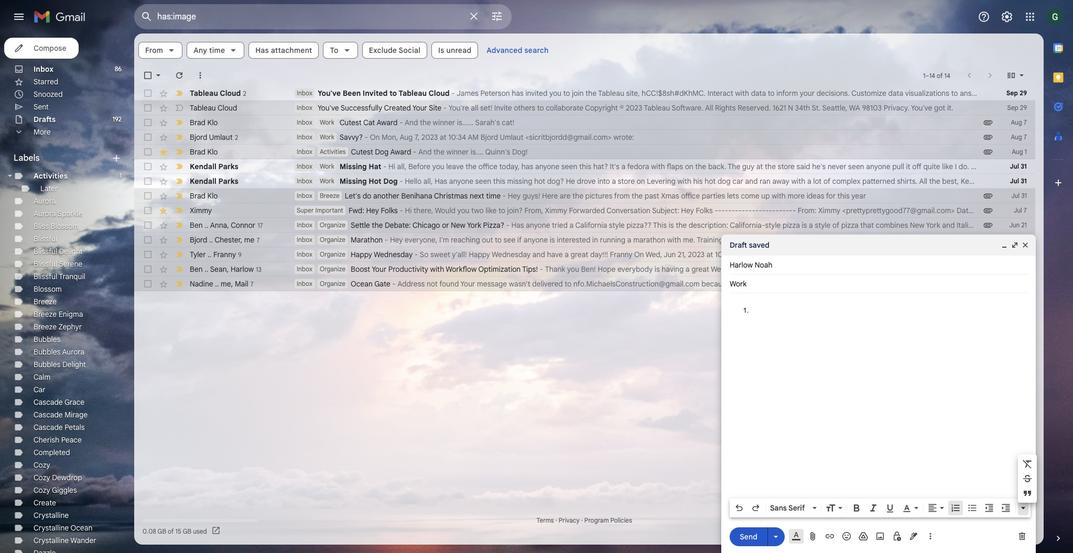Task type: locate. For each thing, give the bounding box(es) containing it.
0 horizontal spatial this
[[493, 177, 505, 186]]

quote ‪(⌘⇧9)‬ image
[[1022, 489, 1033, 499]]

4 row from the top
[[134, 130, 1035, 145]]

bjord down sarah's
[[481, 133, 498, 142]]

hey up join?
[[508, 191, 521, 201]]

cascade down car
[[34, 398, 63, 407]]

here
[[542, 191, 558, 201]]

cloud up tableau cloud
[[220, 88, 241, 98]]

breeze
[[320, 192, 340, 200], [34, 297, 57, 307], [34, 310, 57, 319], [34, 322, 57, 332]]

<sicritbjordd@gmail.com>
[[525, 133, 612, 142]]

tab list
[[1044, 34, 1073, 516]]

3 klo from the top
[[207, 191, 218, 201]]

1
[[923, 72, 926, 79], [1025, 148, 1027, 156], [119, 172, 122, 180]]

right
[[951, 250, 967, 259]]

inbox for missing hot dog - hello all, has anyone seen this missing hot dog? he drove into a store on  levering with his hot dog car and ran away with a lot of complex patterned  shirts. all the best, kendall
[[297, 177, 312, 185]]

4 jun 21 from the top
[[1009, 265, 1027, 273]]

dog up another at the top left
[[383, 177, 398, 186]]

happy down out
[[469, 250, 490, 259]]

sans serif option
[[768, 503, 810, 514]]

to down invited at the top of the page
[[537, 103, 544, 113]]

nadine .. me , mail 7
[[190, 279, 254, 289]]

10 row from the top
[[134, 218, 1073, 233]]

brad up ben .. anna , connor 17
[[190, 191, 206, 201]]

more send options image
[[771, 532, 781, 542]]

13 row from the top
[[134, 262, 1073, 277]]

aug for and the winner is...... sarah's cat!
[[1011, 118, 1022, 126]]

refresh image
[[174, 70, 185, 81]]

jul for hello all, has anyone seen this missing hot dog? he drove into a store on  levering with his hot dog car and ran away with a lot of complex patterned  shirts. all the best, kendall
[[1010, 177, 1019, 185]]

.. up tyler .. franny 9
[[209, 235, 213, 245]]

1 blissful from the top
[[34, 234, 57, 244]]

1 row from the top
[[134, 86, 1073, 101]]

cloud for tableau cloud
[[218, 103, 237, 113]]

2 new from the left
[[910, 221, 925, 230]]

receive
[[885, 279, 909, 289]]

2 aug 7 from the top
[[1011, 133, 1027, 141]]

organize for ocean
[[320, 280, 346, 288]]

0 vertical spatial the
[[728, 162, 740, 171]]

5 organize from the top
[[320, 280, 346, 288]]

missing for missing hot dog - hello all, has anyone seen this missing hot dog? he drove into a store on  levering with his hot dog car and ran away with a lot of complex patterned  shirts. all the best, kendall
[[340, 177, 367, 186]]

None checkbox
[[143, 70, 153, 81], [143, 88, 153, 99], [143, 103, 153, 113], [143, 132, 153, 143], [143, 147, 153, 157], [143, 161, 153, 172], [143, 191, 153, 201], [143, 206, 153, 216], [143, 220, 153, 231], [143, 250, 153, 260], [143, 264, 153, 275], [143, 279, 153, 289], [143, 70, 153, 81], [143, 88, 153, 99], [143, 103, 153, 113], [143, 132, 153, 143], [143, 147, 153, 157], [143, 161, 153, 172], [143, 191, 153, 201], [143, 206, 153, 216], [143, 220, 153, 231], [143, 250, 153, 260], [143, 264, 153, 275], [143, 279, 153, 289]]

inbox for let's do another benihana christmas next time - hey guys! here are the pictures from the past xmas office parties lets come  up with more ideas for this year
[[297, 192, 312, 200]]

0 horizontal spatial wed,
[[646, 250, 662, 259]]

, for chester
[[240, 235, 242, 245]]

never
[[828, 162, 846, 171]]

office
[[479, 162, 497, 171], [681, 191, 700, 201]]

aurora
[[34, 197, 56, 206], [34, 209, 56, 219], [62, 348, 84, 357]]

10:14
[[715, 250, 732, 259]]

0 horizontal spatial ocean
[[71, 524, 92, 533]]

5 has attachment image from the top
[[983, 220, 993, 231]]

2 parks from the top
[[218, 177, 238, 186]]

of right lot
[[824, 177, 831, 186]]

cat
[[363, 118, 375, 127]]

missing up let's
[[340, 177, 367, 186]]

2 21, from the left
[[1039, 250, 1047, 259]]

has up others
[[512, 89, 524, 98]]

insert photo image
[[875, 532, 885, 542]]

klo for cutest cat award - and the winner is...... sarah's cat!
[[207, 118, 218, 127]]

.. for sean
[[205, 264, 208, 274]]

fwd:
[[349, 206, 364, 215]]

0 vertical spatial missing
[[340, 162, 367, 171]]

your
[[412, 103, 427, 113], [372, 265, 386, 274], [460, 279, 475, 289]]

1 vertical spatial cascade
[[34, 410, 63, 420]]

sep down toggle split pane mode icon
[[1006, 89, 1018, 97]]

follow link to manage storage image
[[211, 526, 222, 537]]

style up near on the top of page
[[815, 221, 831, 230]]

gmail image
[[34, 6, 91, 27]]

2 cozy from the top
[[34, 473, 50, 483]]

mail
[[235, 279, 248, 289]]

29 left share
[[1020, 89, 1027, 97]]

21 down on wed, jun 21, 2023
[[1021, 265, 1027, 273]]

has attachment button
[[249, 42, 319, 59]]

192
[[112, 115, 122, 123]]

time right any
[[209, 46, 225, 55]]

all, right "hello"
[[423, 177, 433, 186]]

0 horizontal spatial york
[[467, 221, 481, 230]]

0 horizontal spatial hot
[[534, 177, 545, 186]]

saturdays
[[783, 235, 816, 245]]

from right toppings
[[1059, 221, 1073, 230]]

on
[[685, 162, 693, 171], [637, 177, 645, 186], [773, 235, 781, 245]]

cozy for cozy link at the left of page
[[34, 461, 50, 470]]

1 running from the left
[[600, 235, 625, 245]]

jul 31 for kendall
[[1010, 177, 1027, 185]]

1 · from the left
[[556, 517, 557, 525]]

2 cascade from the top
[[34, 410, 63, 420]]

2 your from the left
[[986, 89, 1001, 98]]

kendall parks down bjord umlaut 2
[[190, 162, 238, 171]]

1 vertical spatial on
[[637, 177, 645, 186]]

cascade petals link
[[34, 423, 85, 432]]

.. right nadine
[[215, 279, 219, 289]]

main content
[[134, 34, 1073, 545]]

3 ximmy from the left
[[818, 206, 840, 215]]

at left 10:14
[[707, 250, 713, 259]]

0 vertical spatial 2
[[243, 89, 246, 97]]

italic ‪(⌘i)‬ image
[[868, 503, 879, 514]]

and left have
[[532, 250, 545, 259]]

1621
[[773, 103, 786, 113]]

, up chester
[[227, 220, 229, 230]]

2 horizontal spatial your
[[460, 279, 475, 289]]

1 parks from the top
[[218, 162, 238, 171]]

1 vertical spatial aurora
[[34, 209, 56, 219]]

1 jun 21 from the top
[[1009, 221, 1027, 229]]

on right 5am
[[773, 235, 781, 245]]

..
[[205, 220, 208, 230], [209, 235, 213, 245], [208, 250, 211, 259], [205, 264, 208, 274], [215, 279, 219, 289]]

parks up ben .. anna , connor 17
[[218, 177, 238, 186]]

1 horizontal spatial york
[[926, 221, 940, 230]]

21 for has anyone tried a california style pizza?? this is the description:  california-style pizza is a style of pizza that combines new york and  italian thin crust with toppings from
[[1021, 221, 1027, 229]]

12 row from the top
[[134, 247, 1065, 262]]

1 will from the left
[[725, 235, 736, 245]]

0 vertical spatial sep 29
[[1006, 89, 1027, 97]]

2 vertical spatial crystalline
[[34, 536, 69, 546]]

1 horizontal spatial ocean
[[351, 279, 373, 289]]

bubbles delight link
[[34, 360, 86, 370]]

franny up everybody
[[610, 250, 633, 259]]

0 vertical spatial or
[[442, 221, 449, 230]]

1 pizza from the left
[[783, 221, 800, 230]]

sep down questions.
[[1007, 104, 1018, 112]]

3 jun 21 from the top
[[1009, 251, 1027, 258]]

1 inside row
[[1025, 148, 1027, 156]]

21 for so sweet y'all! happy wednesday and have a great day!!! franny on wed, jun  21, 2023 at 10:14 am terry turtle <terryturtle85@gmail.com> wrote: my heart  is full right now
[[1021, 251, 1027, 258]]

2 blissful from the top
[[34, 247, 57, 256]]

labels heading
[[14, 153, 111, 164]]

0 vertical spatial klo
[[207, 118, 218, 127]]

1 horizontal spatial happy
[[469, 250, 490, 259]]

2 vertical spatial on
[[773, 235, 781, 245]]

0 horizontal spatial your
[[800, 89, 815, 98]]

0 vertical spatial store
[[778, 162, 795, 171]]

this down today,
[[493, 177, 505, 186]]

st.
[[812, 103, 821, 113]]

day!!!
[[590, 250, 608, 259]]

0 vertical spatial time
[[209, 46, 225, 55]]

sweet
[[430, 250, 450, 259]]

7 for and the winner is...... sarah's cat!
[[1024, 118, 1027, 126]]

2 horizontal spatial this
[[838, 191, 850, 201]]

1 cascade from the top
[[34, 398, 63, 407]]

wrote: up 550
[[1033, 265, 1053, 274]]

1 vertical spatial store
[[618, 177, 635, 186]]

has attachment image for wrote:
[[983, 132, 993, 143]]

dog!
[[512, 147, 528, 157]]

pizza up saturdays at the top right of the page
[[783, 221, 800, 230]]

happy up boost
[[351, 250, 372, 259]]

indent less ‪(⌘[)‬ image
[[984, 503, 994, 514]]

blossom up breeze link
[[34, 285, 62, 294]]

breeze down blossom link
[[34, 297, 57, 307]]

1 data from the left
[[751, 89, 766, 98]]

and up 6
[[942, 221, 955, 230]]

redo ‪(⌘y)‬ image
[[751, 503, 761, 514]]

organize for settle
[[320, 221, 346, 229]]

1 brad klo from the top
[[190, 118, 218, 127]]

2 horizontal spatial and
[[942, 221, 955, 230]]

draft saved dialog
[[721, 235, 1036, 554]]

ocean inside the labels navigation
[[71, 524, 92, 533]]

like left 'i'
[[942, 162, 953, 171]]

3 work from the top
[[320, 163, 334, 170]]

0 vertical spatial delight
[[59, 247, 83, 256]]

terms link
[[537, 517, 554, 525]]

breeze for breeze zephyr
[[34, 322, 57, 332]]

1 horizontal spatial or
[[836, 279, 843, 289]]

brad klo for cutest dog award
[[190, 147, 218, 157]]

aug 7 for cutest cat award - and the winner is...... sarah's cat!
[[1011, 118, 1027, 126]]

last account activity: 21 hours ago details
[[928, 517, 1026, 535]]

None checkbox
[[143, 117, 153, 128], [143, 176, 153, 187], [143, 235, 153, 245], [143, 117, 153, 128], [143, 176, 153, 187], [143, 235, 153, 245]]

1 ben from the top
[[190, 220, 203, 230]]

1 horizontal spatial and
[[745, 177, 758, 186]]

data
[[751, 89, 766, 98], [888, 89, 903, 98]]

4 work from the top
[[320, 177, 334, 185]]

0 horizontal spatial office
[[479, 162, 497, 171]]

1 vertical spatial bubbles
[[34, 348, 61, 357]]

blissful tranquil link
[[34, 272, 85, 282]]

sean
[[210, 264, 227, 274], [888, 265, 905, 274]]

1 kendall parks from the top
[[190, 162, 238, 171]]

leave
[[446, 162, 464, 171]]

on left tu
[[1055, 265, 1065, 274]]

more formatting options image
[[1018, 503, 1029, 514]]

3 brad klo from the top
[[190, 191, 218, 201]]

discard draft ‪(⌘⇧d)‬ image
[[1017, 532, 1028, 542]]

.. for anna
[[205, 220, 208, 230]]

inbox for ocean gate - address not found your message wasn't delivered to  nfo.michaelsconstruction@gmail.com because the address couldn't be found,  or is unable to receive mail. learn more the response was: 550 5.1.1
[[297, 280, 312, 288]]

insert emoji ‪(⌘⇧2)‬ image
[[841, 532, 852, 542]]

2 brad from the top
[[190, 147, 206, 157]]

time inside "dropdown button"
[[209, 46, 225, 55]]

0 vertical spatial bubbles
[[34, 335, 61, 344]]

2 vertical spatial bubbles
[[34, 360, 61, 370]]

award up mon, at the top left
[[377, 118, 398, 127]]

hi right hat
[[388, 162, 395, 171]]

benihana
[[401, 191, 432, 201]]

1 cozy from the top
[[34, 461, 50, 470]]

0 vertical spatial dog
[[375, 147, 389, 157]]

cutest for cutest dog award - and the winner is.... quinn's dog!
[[351, 147, 373, 157]]

support image
[[978, 10, 990, 23]]

3 crystalline from the top
[[34, 536, 69, 546]]

11 row from the top
[[134, 233, 1045, 247]]

umlaut down tableau cloud
[[209, 132, 233, 142]]

.. left 'anna'
[[205, 220, 208, 230]]

inbox inside inbox you've successfully created your site - you're all set! invite others to collaborate copyright © 2023 tableau  software. all rights reserved. 1621 n 34th st. seattle, wa 98103 privacy.  you've got it.
[[297, 104, 312, 112]]

1 missing from the top
[[340, 162, 367, 171]]

4 has attachment image from the top
[[983, 191, 993, 201]]

2 pizza from the left
[[841, 221, 859, 230]]

ximmy down for
[[818, 206, 840, 215]]

quinn's
[[485, 147, 510, 157]]

1 vertical spatial brad
[[190, 147, 206, 157]]

2 ben from the top
[[190, 264, 203, 274]]

2 down any time "dropdown button"
[[243, 89, 246, 97]]

10:34
[[448, 133, 466, 142]]

pm
[[1056, 206, 1066, 215], [875, 265, 886, 274]]

9 row from the top
[[134, 203, 1066, 218]]

has inside has attachment button
[[255, 46, 269, 55]]

join
[[572, 89, 584, 98]]

inbox for marathon - hey everyone, i'm reaching out to see if anyone is interested in running a  marathon with me. training will be at 5am on saturdays near the beach where  we will be running 6 miles. please let me know
[[297, 236, 312, 244]]

bubbles
[[34, 335, 61, 344], [34, 348, 61, 357], [34, 360, 61, 370]]

1 14 from the left
[[929, 72, 935, 79]]

interact
[[708, 89, 733, 98]]

0 vertical spatial pm
[[1056, 206, 1066, 215]]

21 down close image
[[1021, 251, 1027, 258]]

1 horizontal spatial be
[[802, 279, 811, 289]]

1 klo from the top
[[207, 118, 218, 127]]

cascade up cherish
[[34, 423, 63, 432]]

dewdrop
[[52, 473, 82, 483]]

2 data from the left
[[888, 89, 903, 98]]

your down workflow
[[460, 279, 475, 289]]

decisions.
[[817, 89, 850, 98]]

20,
[[821, 265, 832, 274]]

0 horizontal spatial happy
[[351, 250, 372, 259]]

harlow inside 'draft saved' 'dialog'
[[730, 261, 753, 270]]

2 horizontal spatial wrote:
[[1033, 265, 1053, 274]]

1 horizontal spatial am
[[733, 250, 744, 259]]

2 inside the tableau cloud 2
[[243, 89, 246, 97]]

1 vertical spatial ocean
[[71, 524, 92, 533]]

breeze up bubbles link
[[34, 322, 57, 332]]

1 horizontal spatial 21,
[[1039, 250, 1047, 259]]

marathon - hey everyone, i'm reaching out to see if anyone is interested in running a  marathon with me. training will be at 5am on saturdays near the beach where  we will be running 6 miles. please let me know
[[351, 235, 1045, 245]]

0 vertical spatial jul 31
[[1010, 163, 1027, 170]]

4 organize from the top
[[320, 265, 346, 273]]

2 horizontal spatial 1
[[1025, 148, 1027, 156]]

0 horizontal spatial great
[[571, 250, 588, 259]]

peace
[[61, 436, 82, 445]]

0 vertical spatial cascade
[[34, 398, 63, 407]]

style down conversation
[[609, 221, 625, 230]]

inbox inside the labels navigation
[[34, 64, 53, 74]]

3 cozy from the top
[[34, 486, 50, 495]]

aug for on mon, aug 7, 2023 at 10:34 am bjord umlaut <sicritbjordd@gmail.com> wrote:
[[1011, 133, 1022, 141]]

Message Body text field
[[730, 299, 1028, 496]]

store down it's
[[618, 177, 635, 186]]

sep 29 for it.
[[1007, 104, 1027, 112]]

1 has attachment image from the top
[[983, 117, 993, 128]]

0 horizontal spatial gb
[[158, 528, 166, 536]]

2 has attachment image from the top
[[983, 132, 993, 143]]

ocean gate - address not found your message wasn't delivered to  nfo.michaelsconstruction@gmail.com because the address couldn't be found,  or is unable to receive mail. learn more the response was: 550 5.1.1
[[351, 279, 1066, 289]]

ocean down boost
[[351, 279, 373, 289]]

cascade mirage link
[[34, 410, 88, 420]]

1 vertical spatial great
[[692, 265, 709, 274]]

ben for anna
[[190, 220, 203, 230]]

3 cascade from the top
[[34, 423, 63, 432]]

7 inside nadine .. me , mail 7
[[250, 280, 254, 288]]

connor
[[231, 220, 255, 230]]

set!
[[480, 103, 492, 113]]

1 brad from the top
[[190, 118, 206, 127]]

1 horizontal spatial your
[[986, 89, 1001, 98]]

has attachment image
[[983, 117, 993, 128], [983, 132, 993, 143], [983, 147, 993, 157], [983, 191, 993, 201], [983, 220, 993, 231]]

italian
[[957, 221, 977, 230]]

unread
[[446, 46, 471, 55]]

1 horizontal spatial harlow
[[730, 261, 753, 270]]

has attachment image
[[983, 206, 993, 216]]

undo ‪(⌘z)‬ image
[[734, 503, 744, 514]]

cutest for cutest cat award - and the winner is...... sarah's cat!
[[340, 118, 362, 127]]

1 bubbles from the top
[[34, 335, 61, 344]]

subject:
[[652, 206, 679, 215]]

2 horizontal spatial seen
[[848, 162, 864, 171]]

bubbles for delight
[[34, 360, 61, 370]]

1 vertical spatial your
[[372, 265, 386, 274]]

row containing tyler
[[134, 247, 1065, 262]]

blissful for blissful link
[[34, 234, 57, 244]]

toggle confidential mode image
[[892, 532, 902, 542]]

reserved.
[[738, 103, 771, 113]]

on up everybody
[[634, 250, 644, 259]]

created
[[384, 103, 411, 113]]

14 row from the top
[[134, 277, 1066, 291]]

cascade down cascade grace
[[34, 410, 63, 420]]

anyone
[[535, 162, 559, 171], [866, 162, 890, 171], [449, 177, 473, 186], [526, 221, 550, 230], [524, 235, 548, 245]]

1 folks from the left
[[381, 206, 398, 215]]

time right the "next"
[[486, 191, 501, 201]]

row
[[134, 86, 1073, 101], [134, 101, 1035, 115], [134, 115, 1035, 130], [134, 130, 1035, 145], [134, 145, 1035, 159], [134, 159, 1035, 174], [134, 174, 1035, 189], [134, 189, 1035, 203], [134, 203, 1066, 218], [134, 218, 1073, 233], [134, 233, 1045, 247], [134, 247, 1065, 262], [134, 262, 1073, 277], [134, 277, 1066, 291]]

2 vertical spatial cozy
[[34, 486, 50, 495]]

jul
[[1010, 163, 1019, 170], [1010, 177, 1019, 185], [1011, 192, 1020, 200], [1014, 207, 1022, 214]]

having
[[662, 265, 684, 274]]

blissful for blissful delight
[[34, 247, 57, 256]]

2 jun 21 from the top
[[1009, 236, 1027, 244]]

activities inside row
[[320, 148, 346, 156]]

1 inside the labels navigation
[[119, 172, 122, 180]]

sep for it.
[[1007, 104, 1018, 112]]

kendall for missing hat - hi all, before you leave the office today, has anyone seen this hat? it's a  fedora with flaps on the back. the guy at the store said he's never seen  anyone pull it off quite like i do. all the
[[190, 162, 217, 171]]

0 horizontal spatial store
[[618, 177, 635, 186]]

29 for it.
[[1020, 104, 1027, 112]]

sep 29 for questions.
[[1006, 89, 1027, 97]]

1 organize from the top
[[320, 221, 346, 229]]

0 vertical spatial cozy
[[34, 461, 50, 470]]

2 organize from the top
[[320, 236, 346, 244]]

savvy? - on mon, aug 7, 2023 at 10:34 am bjord umlaut <sicritbjordd@gmail.com> wrote:
[[340, 133, 634, 142]]

2 klo from the top
[[207, 147, 218, 157]]

1 vertical spatial brad klo
[[190, 147, 218, 157]]

brad for cutest cat award
[[190, 118, 206, 127]]

2 crystalline from the top
[[34, 524, 69, 533]]

bliss
[[34, 222, 49, 231]]

store up away
[[778, 162, 795, 171]]

footer
[[134, 516, 1035, 537]]

delight for bubbles delight
[[62, 360, 86, 370]]

kendall parks for missing hot dog - hello all, has anyone seen this missing hot dog? he drove into a store on  levering with his hot dog car and ran away with a lot of complex patterned  shirts. all the best, kendall
[[190, 177, 238, 186]]

1 vertical spatial kendall parks
[[190, 177, 238, 186]]

2 row from the top
[[134, 101, 1035, 115]]

2 missing from the top
[[340, 177, 367, 186]]

on left mon, at the top left
[[370, 133, 380, 142]]

86
[[115, 65, 122, 73]]

hi left there,
[[405, 206, 412, 215]]

1 your from the left
[[800, 89, 815, 98]]

past
[[645, 191, 659, 201]]

0 horizontal spatial pizza
[[783, 221, 800, 230]]

ximmy up 'anna'
[[190, 206, 212, 215]]

0 horizontal spatial ximmy
[[190, 206, 212, 215]]

training
[[697, 235, 723, 245]]

cozy down cozy link at the left of page
[[34, 473, 50, 483]]

zephyr
[[59, 322, 82, 332]]

2023 right 7,
[[421, 133, 438, 142]]

seen
[[561, 162, 577, 171], [848, 162, 864, 171], [475, 177, 491, 186]]

kendall for missing hot dog - hello all, has anyone seen this missing hot dog? he drove into a store on  levering with his hot dog car and ran away with a lot of complex patterned  shirts. all the best, kendall
[[190, 177, 217, 186]]

crust
[[993, 221, 1010, 230]]

, for anna
[[227, 220, 229, 230]]

21 for thank you ben! hope everybody is having a great wednesday!! harlow on tue,  jun 20, 2023 at 1:44 pm sean paul <sean.paul032000@gmail.com> wrote: on  tu
[[1021, 265, 1027, 273]]

0 vertical spatial and
[[405, 118, 418, 127]]

1 21, from the left
[[678, 250, 686, 259]]

1 horizontal spatial office
[[681, 191, 700, 201]]

patterned
[[862, 177, 895, 186]]

1 horizontal spatial 14
[[944, 72, 950, 79]]

on left tue,
[[780, 265, 790, 274]]

1 vertical spatial and
[[418, 147, 432, 157]]

you've for you've successfully created your site
[[318, 103, 339, 113]]

missing
[[340, 162, 367, 171], [340, 177, 367, 186]]

1 aug 7 from the top
[[1011, 118, 1027, 126]]

550
[[1039, 279, 1052, 289]]

2 running from the left
[[927, 235, 952, 245]]

2 vertical spatial your
[[460, 279, 475, 289]]

2 horizontal spatial on
[[773, 235, 781, 245]]

klo up bjord umlaut 2
[[207, 118, 218, 127]]

running right in
[[600, 235, 625, 245]]

3 bubbles from the top
[[34, 360, 61, 370]]

search mail image
[[137, 7, 156, 26]]

0 vertical spatial 1
[[923, 72, 926, 79]]

you've for you've been invited to tableau cloud
[[318, 89, 341, 98]]

inbox for missing hat - hi all, before you leave the office today, has anyone seen this hat? it's a  fedora with flaps on the back. the guy at the store said he's never seen  anyone pull it off quite like i do. all the
[[297, 163, 312, 170]]

forwarded
[[569, 206, 605, 215]]

enigma
[[59, 310, 83, 319]]

1 horizontal spatial pizza
[[841, 221, 859, 230]]

21 down jul 7
[[1021, 221, 1027, 229]]

1 crystalline from the top
[[34, 511, 69, 521]]

1 horizontal spatial 1
[[923, 72, 926, 79]]

1 vertical spatial like
[[486, 206, 497, 215]]

advanced
[[487, 46, 522, 55]]

brad for let's do another benihana christmas next time
[[190, 191, 206, 201]]

activity:
[[966, 517, 989, 525]]

31 for like
[[1021, 163, 1027, 170]]

2 · from the left
[[581, 517, 583, 525]]

0 horizontal spatial me
[[221, 279, 231, 289]]

Search mail text field
[[157, 12, 461, 22]]

3 blissful from the top
[[34, 259, 57, 269]]

3 brad from the top
[[190, 191, 206, 201]]

office down "quinn's"
[[479, 162, 497, 171]]

dog
[[718, 177, 731, 186]]

4 blissful from the top
[[34, 272, 57, 282]]

delight up serene
[[59, 247, 83, 256]]

debate:
[[385, 221, 411, 230]]

style
[[609, 221, 625, 230], [765, 221, 781, 230], [815, 221, 831, 230]]

2 will from the left
[[904, 235, 915, 245]]

0 horizontal spatial seen
[[475, 177, 491, 186]]

calm
[[34, 373, 50, 382]]

settings image
[[1001, 10, 1013, 23]]

formatting options toolbar
[[730, 499, 1031, 518]]

inform
[[777, 89, 798, 98]]

aug for and the winner is.... quinn's dog!
[[1012, 148, 1023, 156]]

.. for franny
[[208, 250, 211, 259]]

tu
[[1066, 265, 1073, 274]]

1 horizontal spatial store
[[778, 162, 795, 171]]

blissful down bliss
[[34, 234, 57, 244]]

aug 7 for savvy? - on mon, aug 7, 2023 at 10:34 am bjord umlaut <sicritbjordd@gmail.com> wrote:
[[1011, 133, 1027, 141]]

folks up description:
[[696, 206, 713, 215]]

any
[[194, 46, 207, 55]]

details link
[[1007, 527, 1026, 535]]

hcc!$8sh#dkhmc.
[[642, 89, 706, 98]]

organize for boost
[[320, 265, 346, 273]]

seen up he at the top right of page
[[561, 162, 577, 171]]

your right answer at the right
[[986, 89, 1001, 98]]

cozy up create link
[[34, 486, 50, 495]]

nadine
[[190, 279, 213, 289]]

7 down questions.
[[1024, 118, 1027, 126]]

2 vertical spatial aurora
[[62, 348, 84, 357]]

0 vertical spatial ocean
[[351, 279, 373, 289]]

from,
[[524, 206, 543, 215]]

bubbles down breeze zephyr
[[34, 335, 61, 344]]

parks for missing hot dog
[[218, 177, 238, 186]]

harlow down 9 in the top left of the page
[[231, 264, 254, 274]]

2 inside bjord umlaut 2
[[235, 133, 238, 141]]

1 vertical spatial blossom
[[34, 285, 62, 294]]

3 row from the top
[[134, 115, 1035, 130]]

0 vertical spatial activities
[[320, 148, 346, 156]]

2 work from the top
[[320, 133, 334, 141]]

2 kendall parks from the top
[[190, 177, 238, 186]]

row containing ximmy
[[134, 203, 1066, 218]]

all left "rights"
[[705, 103, 713, 113]]

21 inside last account activity: 21 hours ago details
[[990, 517, 996, 525]]

8 row from the top
[[134, 189, 1035, 203]]

dog up hat
[[375, 147, 389, 157]]

cascade for cascade grace
[[34, 398, 63, 407]]

1 vertical spatial cozy
[[34, 473, 50, 483]]

7 inside bjord .. chester , me 7
[[257, 236, 260, 244]]

1 vertical spatial winner
[[446, 147, 469, 157]]

toggle split pane mode image
[[1006, 70, 1017, 81]]

bjord umlaut 2
[[190, 132, 238, 142]]

1 work from the top
[[320, 118, 334, 126]]

jun 21 down pop out icon
[[1009, 251, 1027, 258]]

jul 7
[[1014, 207, 1027, 214]]

None search field
[[134, 4, 512, 29]]

breeze link
[[34, 297, 57, 307]]

21 left the hours
[[990, 517, 996, 525]]

4:26
[[1040, 206, 1054, 215]]

bjord for marathon
[[190, 235, 207, 245]]

visualizations
[[905, 89, 949, 98]]

2 horizontal spatial ximmy
[[818, 206, 840, 215]]

wrote: down inbox you've successfully created your site - you're all set! invite others to collaborate copyright © 2023 tableau  software. all rights reserved. 1621 n 34th st. seattle, wa 98103 privacy.  you've got it.
[[613, 133, 634, 142]]

jun 21 for thank you ben! hope everybody is having a great wednesday!! harlow on tue,  jun 20, 2023 at 1:44 pm sean paul <sean.paul032000@gmail.com> wrote: on  tu
[[1009, 265, 1027, 273]]

1 for 1 14 of 14
[[923, 72, 926, 79]]

dog?
[[547, 177, 564, 186]]

2 horizontal spatial has
[[511, 221, 524, 230]]

0 vertical spatial parks
[[218, 162, 238, 171]]

jul for hi there, would you two like to join? from, ximmy forwarded conversation  subject: hey folks ------------------------ from: ximmy  <prettyprettygood77@gmail.com> date: fri, jun 16, 2023 at 4:26 pm
[[1014, 207, 1022, 214]]

brad for cutest dog award
[[190, 147, 206, 157]]

2 vertical spatial 31
[[1021, 192, 1027, 200]]

there,
[[414, 206, 433, 215]]

1 vertical spatial cutest
[[351, 147, 373, 157]]

2 bubbles from the top
[[34, 348, 61, 357]]

0 horizontal spatial on
[[637, 177, 645, 186]]

0 horizontal spatial wrote:
[[613, 133, 634, 142]]



Task type: vqa. For each thing, say whether or not it's contained in the screenshot.
Car link
yes



Task type: describe. For each thing, give the bounding box(es) containing it.
0 horizontal spatial all,
[[397, 162, 406, 171]]

tyler
[[190, 250, 206, 259]]

1 style from the left
[[609, 221, 625, 230]]

send
[[740, 532, 757, 542]]

hey down debate:
[[390, 235, 403, 245]]

at left 1:44
[[852, 265, 859, 274]]

insert link ‪(⌘k)‬ image
[[825, 532, 835, 542]]

now
[[969, 250, 983, 259]]

1 for 1
[[119, 172, 122, 180]]

advanced search options image
[[486, 6, 507, 27]]

remove formatting ‪(⌘\)‬ image
[[1022, 459, 1033, 470]]

seattle,
[[822, 103, 848, 113]]

program policies link
[[584, 517, 632, 525]]

cozy for cozy giggles
[[34, 486, 50, 495]]

inbox for cutest dog award - and the winner is.... quinn's dog!
[[297, 148, 312, 156]]

1 horizontal spatial me
[[244, 235, 255, 245]]

crystalline for ocean
[[34, 524, 69, 533]]

1 york from the left
[[467, 221, 481, 230]]

of up near on the top of page
[[832, 221, 839, 230]]

away
[[772, 177, 790, 186]]

cascade for cascade petals
[[34, 423, 63, 432]]

in
[[592, 235, 598, 245]]

conversation
[[607, 206, 650, 215]]

with up levering
[[651, 162, 665, 171]]

2 york from the left
[[926, 221, 940, 230]]

to up it.
[[951, 89, 958, 98]]

1 vertical spatial and
[[942, 221, 955, 230]]

<terryturtle85@gmail.com>
[[786, 250, 876, 259]]

organize for marathon
[[320, 236, 346, 244]]

winner for is....
[[446, 147, 469, 157]]

a right the into
[[612, 177, 616, 186]]

today,
[[499, 162, 520, 171]]

activities link
[[34, 171, 68, 181]]

1 happy from the left
[[351, 250, 372, 259]]

7 for hi there, would you two like to join? from, ximmy forwarded conversation  subject: hey folks ------------------------ from: ximmy  <prettyprettygood77@gmail.com> date: fri, jun 16, 2023 at 4:26 pm
[[1024, 207, 1027, 214]]

you've down visualizations
[[911, 103, 932, 113]]

strikethrough ‪(⌘⇧x)‬ image
[[1022, 474, 1033, 484]]

anyone up the patterned
[[866, 162, 890, 171]]

serif
[[788, 504, 805, 513]]

award for cutest cat award
[[377, 118, 398, 127]]

1 vertical spatial office
[[681, 191, 700, 201]]

a right having
[[686, 265, 690, 274]]

0 horizontal spatial all
[[705, 103, 713, 113]]

at left 5am
[[748, 235, 755, 245]]

row containing nadine
[[134, 277, 1066, 291]]

2 style from the left
[[765, 221, 781, 230]]

privacy
[[559, 517, 580, 525]]

from button
[[138, 42, 183, 59]]

you down cutest dog award - and the winner is.... quinn's dog!
[[432, 162, 444, 171]]

2 14 from the left
[[944, 72, 950, 79]]

a down pizza??
[[627, 235, 631, 245]]

bulleted list ‪(⌘⇧8)‬ image
[[967, 503, 978, 514]]

of up visualizations
[[937, 72, 943, 79]]

you left ben!
[[567, 265, 579, 274]]

2 for tableau cloud
[[243, 89, 246, 97]]

close image
[[1021, 241, 1030, 250]]

xmas
[[661, 191, 679, 201]]

blissful for blissful tranquil
[[34, 272, 57, 282]]

6 row from the top
[[134, 159, 1035, 174]]

more options image
[[927, 532, 934, 542]]

anyone right if
[[524, 235, 548, 245]]

heart
[[913, 250, 931, 259]]

is
[[438, 46, 444, 55]]

cozy link
[[34, 461, 50, 470]]

at right guy at the top
[[756, 162, 763, 171]]

hat?
[[593, 162, 608, 171]]

couldn't
[[773, 279, 800, 289]]

do.
[[959, 162, 969, 171]]

brad klo for cutest cat award
[[190, 118, 218, 127]]

is down "from:"
[[802, 221, 807, 230]]

completed link
[[34, 448, 70, 458]]

with down jul 7
[[1012, 221, 1026, 230]]

off
[[912, 162, 922, 171]]

insert files using drive image
[[858, 532, 869, 542]]

labels navigation
[[0, 34, 134, 554]]

work for savvy? - on mon, aug 7, 2023 at 10:34 am bjord umlaut <sicritbjordd@gmail.com> wrote:
[[320, 133, 334, 141]]

description:
[[689, 221, 728, 230]]

insert signature image
[[909, 532, 919, 542]]

work for cutest cat award - and the winner is...... sarah's cat!
[[320, 118, 334, 126]]

more
[[788, 191, 805, 201]]

kendall parks for missing hat - hi all, before you leave the office today, has anyone seen this hat? it's a  fedora with flaps on the back. the guy at the store said he's never seen  anyone pull it off quite like i do. all the
[[190, 162, 238, 171]]

1:44
[[860, 265, 874, 274]]

california
[[575, 221, 607, 230]]

1 horizontal spatial your
[[412, 103, 427, 113]]

you up collaborate
[[549, 89, 561, 98]]

has attachment
[[255, 46, 312, 55]]

tableau up copyright
[[598, 89, 624, 98]]

to right out
[[495, 235, 502, 245]]

1 horizontal spatial on
[[685, 162, 693, 171]]

inbox for settle the debate: chicago or new york pizza? - has anyone tried a california style pizza?? this is the description:  california-style pizza is a style of pizza that combines new york and  italian thin crust with toppings from
[[297, 221, 312, 229]]

date:
[[957, 206, 974, 215]]

you left two
[[457, 206, 469, 215]]

is....
[[471, 147, 483, 157]]

compose button
[[4, 38, 79, 59]]

anyone down from,
[[526, 221, 550, 230]]

1 ximmy from the left
[[190, 206, 212, 215]]

missing for missing hat - hi all, before you leave the office today, has anyone seen this hat? it's a  fedora with flaps on the back. the guy at the store said he's never seen  anyone pull it off quite like i do. all the
[[340, 162, 367, 171]]

to down thank
[[565, 279, 572, 289]]

2023 up the 5.1.1 at the bottom of page
[[1049, 250, 1065, 259]]

winner for is......
[[433, 118, 455, 127]]

tableau up tableau cloud
[[190, 88, 218, 98]]

1 horizontal spatial like
[[942, 162, 953, 171]]

crystalline for wander
[[34, 536, 69, 546]]

2 ximmy from the left
[[545, 206, 567, 215]]

complex
[[832, 177, 860, 186]]

to left join?
[[499, 206, 505, 215]]

and for and the winner is.... quinn's dog!
[[418, 147, 432, 157]]

guy
[[742, 162, 754, 171]]

jun 21 for so sweet y'all! happy wednesday and have a great day!!! franny on wed, jun  21, 2023 at 10:14 am terry turtle <terryturtle85@gmail.com> wrote: my heart  is full right now
[[1009, 251, 1027, 258]]

cozy dewdrop link
[[34, 473, 82, 483]]

1 wednesday from the left
[[374, 250, 413, 259]]

drafts
[[34, 115, 56, 124]]

2 folks from the left
[[696, 206, 713, 215]]

jun right minimize image
[[1009, 236, 1020, 244]]

cascade grace
[[34, 398, 84, 407]]

main menu image
[[13, 10, 25, 23]]

anyone down the leave
[[449, 177, 473, 186]]

21 right pop out icon
[[1021, 236, 1027, 244]]

1 horizontal spatial this
[[579, 162, 591, 171]]

2 horizontal spatial me
[[1015, 235, 1026, 245]]

anyone up dog?
[[535, 162, 559, 171]]

0 horizontal spatial like
[[486, 206, 497, 215]]

breeze for breeze enigma
[[34, 310, 57, 319]]

3 organize from the top
[[320, 251, 346, 258]]

0 vertical spatial am
[[468, 133, 479, 142]]

minimize image
[[1000, 241, 1009, 250]]

1 vertical spatial dog
[[383, 177, 398, 186]]

software.
[[672, 103, 703, 113]]

0 vertical spatial great
[[571, 250, 588, 259]]

saved
[[749, 241, 770, 250]]

thank
[[545, 265, 565, 274]]

to button
[[323, 42, 358, 59]]

2 horizontal spatial be
[[917, 235, 925, 245]]

2 for bjord umlaut
[[235, 133, 238, 141]]

tableau up created
[[399, 89, 427, 98]]

jun up let
[[1009, 221, 1020, 229]]

i
[[955, 162, 957, 171]]

aurora for aurora sparkle
[[34, 209, 56, 219]]

wander
[[70, 536, 96, 546]]

crystalline ocean
[[34, 524, 92, 533]]

bubbles aurora
[[34, 348, 84, 357]]

cascade for cascade mirage
[[34, 410, 63, 420]]

at left 4:26
[[1031, 206, 1038, 215]]

1 horizontal spatial all
[[919, 177, 927, 186]]

terms · privacy · program policies
[[537, 517, 632, 525]]

from
[[145, 46, 163, 55]]

1 horizontal spatial umlaut
[[500, 133, 524, 142]]

brad klo for let's do another benihana christmas next time
[[190, 191, 218, 201]]

1 vertical spatial the
[[975, 279, 987, 289]]

1 horizontal spatial all,
[[423, 177, 433, 186]]

parks for missing hat
[[218, 162, 238, 171]]

1 horizontal spatial has
[[435, 177, 447, 186]]

jun up having
[[664, 250, 676, 259]]

back.
[[708, 162, 726, 171]]

to left inform
[[768, 89, 775, 98]]

sans
[[770, 504, 787, 513]]

0 horizontal spatial umlaut
[[209, 132, 233, 142]]

jun left 16,
[[988, 206, 1000, 215]]

row containing bjord
[[134, 233, 1045, 247]]

hey down do on the left of page
[[366, 206, 379, 215]]

1 horizontal spatial franny
[[610, 250, 633, 259]]

a right have
[[565, 250, 569, 259]]

2 vertical spatial and
[[532, 250, 545, 259]]

2 wednesday from the left
[[492, 250, 531, 259]]

footer containing terms
[[134, 516, 1035, 537]]

2 vertical spatial jul 31
[[1011, 192, 1027, 200]]

29 for questions.
[[1020, 89, 1027, 97]]

marathon
[[351, 235, 383, 245]]

rights
[[715, 103, 736, 113]]

2 hot from the left
[[705, 177, 716, 186]]

on down minimize image
[[995, 250, 1005, 259]]

inbox for savvy? - on mon, aug 7, 2023 at 10:34 am bjord umlaut <sicritbjordd@gmail.com> wrote:
[[297, 133, 312, 141]]

at left 10:34
[[440, 133, 446, 142]]

tried
[[552, 221, 568, 230]]

bjord for savvy?
[[190, 132, 207, 142]]

invited
[[363, 89, 388, 98]]

1 vertical spatial time
[[486, 191, 501, 201]]

2023 right 16,
[[1013, 206, 1029, 215]]

cutest cat award - and the winner is...... sarah's cat!
[[340, 118, 514, 127]]

award for cutest dog award
[[390, 147, 411, 157]]

bold ‪(⌘b)‬ image
[[851, 503, 862, 514]]

is left full
[[932, 250, 938, 259]]

tableau cloud 2
[[190, 88, 246, 98]]

5 row from the top
[[134, 145, 1035, 159]]

a down "from:"
[[809, 221, 813, 230]]

breeze zephyr
[[34, 322, 82, 332]]

3 style from the left
[[815, 221, 831, 230]]

jun down pop out icon
[[1009, 251, 1020, 258]]

mon,
[[382, 133, 398, 142]]

0 horizontal spatial or
[[442, 221, 449, 230]]

0 horizontal spatial sean
[[210, 264, 227, 274]]

main content containing from
[[134, 34, 1073, 545]]

shirts.
[[897, 177, 918, 186]]

a left lot
[[807, 177, 811, 186]]

activities inside the labels navigation
[[34, 171, 68, 181]]

1 horizontal spatial wrote:
[[878, 250, 899, 259]]

1 horizontal spatial pm
[[1056, 206, 1066, 215]]

2 happy from the left
[[469, 250, 490, 259]]

breeze up important
[[320, 192, 340, 200]]

exclude
[[369, 46, 397, 55]]

2 horizontal spatial all
[[971, 162, 979, 171]]

2 vertical spatial wrote:
[[1033, 265, 1053, 274]]

create
[[34, 499, 56, 508]]

breeze for breeze link
[[34, 297, 57, 307]]

0 vertical spatial has
[[512, 89, 524, 98]]

let's
[[345, 191, 361, 201]]

jun down close image
[[1025, 250, 1037, 259]]

1 gb from the left
[[158, 528, 166, 536]]

row containing bjord umlaut
[[134, 130, 1035, 145]]

bubbles for aurora
[[34, 348, 61, 357]]

used
[[193, 528, 207, 536]]

7 for on mon, aug 7, 2023 at 10:34 am bjord umlaut <sicritbjordd@gmail.com> wrote:
[[1024, 133, 1027, 141]]

wed, jun 21, 2023, 12:39 pm element
[[1009, 264, 1027, 275]]

crystalline wander
[[34, 536, 96, 546]]

attach files image
[[808, 532, 818, 542]]

has attachment image for pictures
[[983, 191, 993, 201]]

0 horizontal spatial the
[[728, 162, 740, 171]]

0 horizontal spatial be
[[737, 235, 746, 245]]

best,
[[942, 177, 959, 186]]

0 vertical spatial office
[[479, 162, 497, 171]]

blissful serene link
[[34, 259, 82, 269]]

with up the reserved.
[[735, 89, 749, 98]]

, for me
[[231, 279, 233, 289]]

indent more ‪(⌘])‬ image
[[1001, 503, 1011, 514]]

a right tried
[[570, 221, 574, 230]]

0 vertical spatial wrote:
[[613, 133, 634, 142]]

everybody
[[617, 265, 653, 274]]

wa
[[849, 103, 860, 113]]

jun left 20,
[[807, 265, 819, 274]]

inbox for cutest cat award - and the winner is...... sarah's cat!
[[297, 118, 312, 126]]

is right this
[[669, 221, 674, 230]]

cozy for cozy dewdrop
[[34, 473, 50, 483]]

is left having
[[655, 265, 660, 274]]

blissful tranquil
[[34, 272, 85, 282]]

with up "more"
[[791, 177, 805, 186]]

2023 right ©
[[626, 103, 642, 113]]

aurora for aurora link
[[34, 197, 56, 206]]

.. for chester
[[209, 235, 213, 245]]

1 wed, from the left
[[646, 250, 662, 259]]

Subject field
[[730, 279, 1028, 289]]

beach
[[848, 235, 869, 245]]

breeze enigma link
[[34, 310, 83, 319]]

0 vertical spatial blossom
[[51, 222, 79, 231]]

2 vertical spatial this
[[838, 191, 850, 201]]

with down sweet
[[430, 265, 444, 274]]

jul 31 for like
[[1010, 163, 1027, 170]]

2023 down marathon - hey everyone, i'm reaching out to see if anyone is interested in running a  marathon with me. training will be at 5am on saturdays near the beach where  we will be running 6 miles. please let me know
[[688, 250, 705, 259]]

7 row from the top
[[134, 174, 1035, 189]]

disc
[[1060, 89, 1073, 98]]

with left me.
[[667, 235, 681, 245]]

later
[[40, 184, 58, 193]]

2023 right 20,
[[834, 265, 850, 274]]

2 horizontal spatial harlow
[[755, 265, 779, 274]]

a right it's
[[621, 162, 626, 171]]

more image
[[195, 70, 206, 81]]

ben for sean
[[190, 264, 203, 274]]

of inside footer
[[168, 528, 174, 536]]

sent link
[[34, 102, 49, 112]]

into
[[598, 177, 610, 186]]

jul for hey guys! here are the pictures from the past xmas office parties lets come  up with more ideas for this year
[[1011, 192, 1020, 200]]

others
[[514, 103, 535, 113]]

delight for blissful delight
[[59, 247, 83, 256]]

crystalline ocean link
[[34, 524, 92, 533]]

1 horizontal spatial hi
[[405, 206, 412, 215]]

0 horizontal spatial harlow
[[231, 264, 254, 274]]

with left his on the right top
[[677, 177, 691, 186]]

has attachment image for california
[[983, 220, 993, 231]]

missing hat - hi all, before you leave the office today, has anyone seen this hat? it's a  fedora with flaps on the back. the guy at the store said he's never seen  anyone pull it off quite like i do. all the
[[340, 162, 992, 171]]

cloud for tableau cloud 2
[[220, 88, 241, 98]]

7,
[[415, 133, 419, 142]]

underline ‪(⌘u)‬ image
[[885, 504, 895, 514]]

1 horizontal spatial seen
[[561, 162, 577, 171]]

0 horizontal spatial your
[[372, 265, 386, 274]]

, for sean
[[227, 264, 229, 274]]

1 vertical spatial has
[[522, 162, 533, 171]]

jun 21 for has anyone tried a california style pizza?? this is the description:  california-style pizza is a style of pizza that combines new york and  italian thin crust with toppings from
[[1009, 221, 1027, 229]]

work for missing hat - hi all, before you leave the office today, has anyone seen this hat? it's a  fedora with flaps on the back. the guy at the store said he's never seen  anyone pull it off quite like i do. all the
[[320, 163, 334, 170]]

work for missing hot dog - hello all, has anyone seen this missing hot dog? he drove into a store on  levering with his hot dog car and ran away with a lot of complex patterned  shirts. all the best, kendall
[[320, 177, 334, 185]]

cascade petals
[[34, 423, 85, 432]]

sep for questions.
[[1006, 89, 1018, 97]]

1 new from the left
[[451, 221, 465, 230]]

with right up
[[772, 191, 786, 201]]

tips!
[[522, 265, 538, 274]]

hey right subject:
[[681, 206, 694, 215]]

2 wed, from the left
[[1006, 250, 1023, 259]]

tableau down the hcc!$8sh#dkhmc.
[[644, 103, 670, 113]]

1 horizontal spatial great
[[692, 265, 709, 274]]

cloud up site in the top left of the page
[[429, 89, 450, 98]]

is up have
[[550, 235, 555, 245]]

to left join
[[563, 89, 570, 98]]

2 gb from the left
[[183, 528, 191, 536]]

0 horizontal spatial from
[[614, 191, 630, 201]]

tranquil
[[59, 272, 85, 282]]

super
[[297, 207, 314, 214]]

tableau down the tableau cloud 2
[[190, 103, 216, 113]]

cozy giggles link
[[34, 486, 77, 495]]

1 horizontal spatial sean
[[888, 265, 905, 274]]

jun inside wed, jun 21, 2023, 12:39 pm element
[[1009, 265, 1020, 273]]

1 vertical spatial from
[[1059, 221, 1073, 230]]

1 vertical spatial pm
[[875, 265, 886, 274]]

productivity
[[388, 265, 428, 274]]

to right unable
[[876, 279, 883, 289]]

starred link
[[34, 77, 58, 86]]

31 for kendall
[[1021, 177, 1027, 185]]

inbox inside inbox you've been invited to tableau cloud - james peterson has invited you to join the tableau site, hcc!$8sh#dkhmc.  interact with data to inform your decisions. customize data visualizations  to answer your questions. share disc
[[297, 89, 312, 97]]

pop out image
[[1011, 241, 1019, 250]]

is left unable
[[845, 279, 850, 289]]

1 hot from the left
[[534, 177, 545, 186]]

0 horizontal spatial franny
[[213, 250, 236, 259]]

klo for let's do another benihana christmas next time - hey guys! here are the pictures from the past xmas office parties lets come  up with more ideas for this year
[[207, 191, 218, 201]]

is......
[[457, 118, 474, 127]]

clear search image
[[463, 6, 484, 27]]

everyone,
[[405, 235, 437, 245]]

numbered list ‪(⌘⇧7)‬ image
[[950, 503, 961, 514]]

to up created
[[390, 89, 397, 98]]

0 horizontal spatial hi
[[388, 162, 395, 171]]

ago
[[1015, 517, 1026, 525]]

jul for hi all, before you leave the office today, has anyone seen this hat? it's a  fedora with flaps on the back. the guy at the store said he's never seen  anyone pull it off quite like i do. all the
[[1010, 163, 1019, 170]]

and for and the winner is...... sarah's cat!
[[405, 118, 418, 127]]

3 has attachment image from the top
[[983, 147, 993, 157]]



